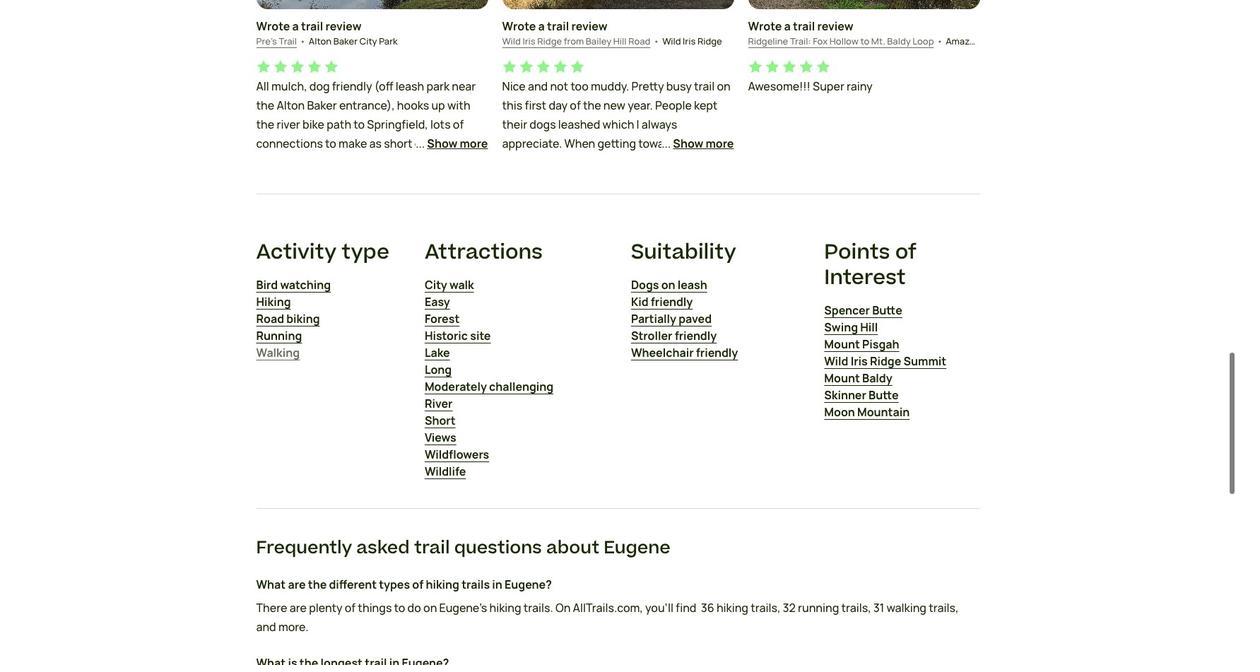 Task type: locate. For each thing, give the bounding box(es) containing it.
are for plenty
[[290, 600, 307, 616]]

you'll
[[646, 600, 674, 616]]

butte up pisgah at right bottom
[[873, 303, 903, 318]]

0 horizontal spatial on
[[424, 600, 437, 616]]

1 vertical spatial city
[[425, 277, 447, 293]]

0 horizontal spatial show more
[[427, 136, 488, 152]]

1 more from the left
[[460, 136, 488, 152]]

dialog
[[0, 0, 1237, 665]]

ridge left from
[[538, 34, 562, 47]]

show more for wrote a trail review wild iris ridge from bailey hill road • wild iris ridge
[[673, 136, 734, 152]]

forest
[[425, 311, 460, 327]]

find
[[676, 600, 697, 616]]

1 horizontal spatial show
[[673, 136, 704, 152]]

0 horizontal spatial hiking
[[426, 577, 460, 593]]

trail up "trail:"
[[793, 18, 815, 34]]

to left do on the left bottom of page
[[394, 600, 405, 616]]

trail inside wrote a trail review ridgeline trail: fox hollow to mt. baldy loop • amazon headwaters
[[793, 18, 815, 34]]

1 horizontal spatial road
[[629, 34, 651, 47]]

road inside wrote a trail review wild iris ridge from bailey hill road • wild iris ridge
[[629, 34, 651, 47]]

2 horizontal spatial wrote
[[748, 18, 782, 34]]

2 review from the left
[[572, 18, 608, 34]]

hiking
[[426, 577, 460, 593], [490, 600, 522, 616], [717, 600, 749, 616]]

3 review from the left
[[818, 18, 854, 34]]

historic
[[425, 328, 468, 344]]

points
[[825, 237, 890, 267]]

review for wrote a trail review pre's trail • alton baker city park
[[326, 18, 362, 34]]

wheelchair friendly link
[[631, 344, 738, 361]]

0 vertical spatial on
[[662, 277, 676, 293]]

0 vertical spatial road
[[629, 34, 651, 47]]

there are plenty of things to do on eugene's hiking trails. on alltrails.com, you'll find 36 hiking trails, 32 running trails, 31 walking trails,
[[256, 600, 959, 616]]

review inside wrote a trail review pre's trail • alton baker city park
[[326, 18, 362, 34]]

0 horizontal spatial of
[[345, 600, 356, 616]]

0 horizontal spatial wild
[[502, 34, 521, 47]]

2 more from the left
[[706, 136, 734, 152]]

a up "trail:"
[[784, 18, 791, 34]]

0 vertical spatial are
[[288, 577, 306, 593]]

0 horizontal spatial more
[[460, 136, 488, 152]]

forest link
[[425, 310, 460, 327]]

show more button for wrote a trail review wild iris ridge from bailey hill road • wild iris ridge
[[673, 135, 734, 152]]

3 • from the left
[[937, 35, 943, 48]]

• inside wrote a trail review pre's trail • alton baker city park
[[300, 35, 306, 48]]

questions
[[454, 536, 542, 561]]

pre's trail link
[[256, 34, 297, 48]]

are
[[288, 577, 306, 593], [290, 600, 307, 616]]

ridge left ridgeline
[[698, 34, 722, 47]]

2 show more button from the left
[[673, 135, 734, 152]]

• inside wrote a trail review wild iris ridge from bailey hill road • wild iris ridge
[[654, 35, 660, 48]]

eugene
[[604, 536, 671, 561]]

show for wrote a trail review wild iris ridge from bailey hill road • wild iris ridge
[[673, 136, 704, 152]]

review
[[326, 18, 362, 34], [572, 18, 608, 34], [818, 18, 854, 34]]

1 vertical spatial to
[[394, 600, 405, 616]]

2 horizontal spatial trails,
[[929, 600, 959, 616]]

review inside wrote a trail review wild iris ridge from bailey hill road • wild iris ridge
[[572, 18, 608, 34]]

stroller
[[631, 328, 673, 344]]

eugene's
[[439, 600, 487, 616]]

butte up mountain
[[869, 388, 899, 403]]

a up trail
[[292, 18, 299, 34]]

moderately
[[425, 379, 487, 395]]

1 a from the left
[[292, 18, 299, 34]]

1 horizontal spatial review
[[572, 18, 608, 34]]

cookie consent banner dialog
[[17, 598, 1220, 648]]

2 vertical spatial of
[[345, 600, 356, 616]]

• right bailey
[[654, 35, 660, 48]]

activity
[[256, 237, 337, 267]]

views
[[425, 430, 457, 445]]

trails,
[[751, 600, 781, 616], [842, 600, 872, 616], [929, 600, 959, 616]]

wrote inside wrote a trail review wild iris ridge from bailey hill road • wild iris ridge
[[502, 18, 536, 34]]

2 horizontal spatial ridge
[[870, 354, 902, 369]]

swing
[[825, 320, 858, 335]]

2 horizontal spatial iris
[[851, 354, 868, 369]]

a
[[292, 18, 299, 34], [538, 18, 545, 34], [784, 18, 791, 34]]

iris
[[523, 34, 536, 47], [683, 34, 696, 47], [851, 354, 868, 369]]

wrote up ridgeline
[[748, 18, 782, 34]]

butte
[[873, 303, 903, 318], [869, 388, 899, 403]]

trail for ridgeline
[[793, 18, 815, 34]]

friendly
[[651, 294, 693, 310], [675, 328, 717, 344], [696, 345, 738, 361]]

0 horizontal spatial road
[[256, 311, 284, 327]]

biking
[[287, 311, 320, 327]]

1 vertical spatial mount
[[825, 371, 860, 386]]

ridge inside spencer butte swing hill mount pisgah wild iris ridge summit mount baldy skinner butte moon mountain
[[870, 354, 902, 369]]

2 wrote from the left
[[502, 18, 536, 34]]

0 vertical spatial to
[[861, 34, 870, 47]]

1 horizontal spatial to
[[861, 34, 870, 47]]

0 vertical spatial butte
[[873, 303, 903, 318]]

city inside city walk easy forest historic site lake long moderately challenging river short views wildflowers wildlife
[[425, 277, 447, 293]]

2 horizontal spatial •
[[937, 35, 943, 48]]

skinner
[[825, 388, 867, 403]]

0 horizontal spatial a
[[292, 18, 299, 34]]

plenty
[[309, 600, 343, 616]]

0 horizontal spatial to
[[394, 600, 405, 616]]

2 horizontal spatial a
[[784, 18, 791, 34]]

hill down spencer butte link
[[861, 320, 878, 335]]

city up the easy
[[425, 277, 447, 293]]

1 horizontal spatial wrote
[[502, 18, 536, 34]]

wrote up the pre's trail link
[[256, 18, 290, 34]]

river
[[425, 396, 453, 412]]

mount baldy link
[[825, 370, 893, 387]]

2 horizontal spatial of
[[896, 237, 917, 267]]

0 horizontal spatial review
[[326, 18, 362, 34]]

1 horizontal spatial show more button
[[673, 135, 734, 152]]

hiking link
[[256, 293, 291, 310]]

0 horizontal spatial •
[[300, 35, 306, 48]]

trails, left '32'
[[751, 600, 781, 616]]

a for wrote a trail review wild iris ridge from bailey hill road • wild iris ridge
[[538, 18, 545, 34]]

1 vertical spatial road
[[256, 311, 284, 327]]

city walk easy forest historic site lake long moderately challenging river short views wildflowers wildlife
[[425, 277, 554, 479]]

hill right bailey
[[614, 34, 627, 47]]

1 horizontal spatial on
[[662, 277, 676, 293]]

trail up alton
[[301, 18, 323, 34]]

0 vertical spatial baldy
[[888, 34, 911, 47]]

2 • from the left
[[654, 35, 660, 48]]

1 horizontal spatial hiking
[[490, 600, 522, 616]]

review for wrote a trail review wild iris ridge from bailey hill road • wild iris ridge
[[572, 18, 608, 34]]

the
[[308, 577, 327, 593]]

1 wrote from the left
[[256, 18, 290, 34]]

a for wrote a trail review pre's trail • alton baker city park
[[292, 18, 299, 34]]

wrote up wild iris ridge from bailey hill road link
[[502, 18, 536, 34]]

more for wrote a trail review pre's trail • alton baker city park
[[460, 136, 488, 152]]

kid friendly link
[[631, 293, 693, 310]]

ridgeline
[[748, 34, 789, 47]]

baldy down 'wild iris ridge summit' link
[[863, 371, 893, 386]]

0 horizontal spatial trails,
[[751, 600, 781, 616]]

of right points
[[896, 237, 917, 267]]

on right do on the left bottom of page
[[424, 600, 437, 616]]

hiking right 36 at the bottom of the page
[[717, 600, 749, 616]]

review up bailey
[[572, 18, 608, 34]]

wrote inside wrote a trail review ridgeline trail: fox hollow to mt. baldy loop • amazon headwaters
[[748, 18, 782, 34]]

a for wrote a trail review ridgeline trail: fox hollow to mt. baldy loop • amazon headwaters
[[784, 18, 791, 34]]

do
[[408, 600, 421, 616]]

are left the
[[288, 577, 306, 593]]

mount down the swing
[[825, 337, 860, 352]]

road down 'hiking' "link"
[[256, 311, 284, 327]]

about
[[547, 536, 600, 561]]

1 vertical spatial are
[[290, 600, 307, 616]]

road
[[629, 34, 651, 47], [256, 311, 284, 327]]

short link
[[425, 412, 456, 429]]

0 horizontal spatial city
[[360, 34, 377, 47]]

leash
[[678, 277, 707, 293]]

types
[[379, 577, 410, 593]]

show more
[[427, 136, 488, 152], [673, 136, 734, 152]]

1 horizontal spatial more
[[706, 136, 734, 152]]

of inside points of interest
[[896, 237, 917, 267]]

historic site link
[[425, 327, 491, 344]]

on up kid friendly link
[[662, 277, 676, 293]]

of right types
[[412, 577, 424, 593]]

• right loop
[[937, 35, 943, 48]]

a up wild iris ridge from bailey hill road link
[[538, 18, 545, 34]]

1 horizontal spatial •
[[654, 35, 660, 48]]

0 vertical spatial city
[[360, 34, 377, 47]]

3 a from the left
[[784, 18, 791, 34]]

different
[[329, 577, 377, 593]]

2 horizontal spatial review
[[818, 18, 854, 34]]

0 horizontal spatial show more button
[[427, 135, 488, 152]]

trail up what are the different types of hiking trails in eugene?
[[414, 536, 450, 561]]

3 wrote from the left
[[748, 18, 782, 34]]

views link
[[425, 429, 457, 446]]

a inside wrote a trail review wild iris ridge from bailey hill road • wild iris ridge
[[538, 18, 545, 34]]

city
[[360, 34, 377, 47], [425, 277, 447, 293]]

1 • from the left
[[300, 35, 306, 48]]

0 horizontal spatial wrote
[[256, 18, 290, 34]]

to
[[861, 34, 870, 47], [394, 600, 405, 616]]

trail inside wrote a trail review pre's trail • alton baker city park
[[301, 18, 323, 34]]

hiking
[[256, 294, 291, 310]]

bailey
[[586, 34, 612, 47]]

long link
[[425, 361, 452, 378]]

0 vertical spatial hill
[[614, 34, 627, 47]]

watching
[[280, 277, 331, 293]]

0 horizontal spatial ridge
[[538, 34, 562, 47]]

1 horizontal spatial trails,
[[842, 600, 872, 616]]

1 horizontal spatial city
[[425, 277, 447, 293]]

32
[[783, 600, 796, 616]]

• right trail
[[300, 35, 306, 48]]

1 vertical spatial hill
[[861, 320, 878, 335]]

road inside bird watching hiking road biking running walking
[[256, 311, 284, 327]]

lake link
[[425, 344, 450, 361]]

long
[[425, 362, 452, 378]]

ridge
[[538, 34, 562, 47], [698, 34, 722, 47], [870, 354, 902, 369]]

2 horizontal spatial wild
[[825, 354, 849, 369]]

easy link
[[425, 293, 450, 310]]

1 horizontal spatial of
[[412, 577, 424, 593]]

road right bailey
[[629, 34, 651, 47]]

1 horizontal spatial hill
[[861, 320, 878, 335]]

of down different
[[345, 600, 356, 616]]

a inside wrote a trail review ridgeline trail: fox hollow to mt. baldy loop • amazon headwaters
[[784, 18, 791, 34]]

0 horizontal spatial show
[[427, 136, 458, 152]]

trail inside wrote a trail review wild iris ridge from bailey hill road • wild iris ridge
[[547, 18, 569, 34]]

0 horizontal spatial iris
[[523, 34, 536, 47]]

trail up from
[[547, 18, 569, 34]]

1 show more button from the left
[[427, 135, 488, 152]]

are up more.
[[290, 600, 307, 616]]

mount up skinner
[[825, 371, 860, 386]]

attractions
[[425, 237, 543, 267]]

1 horizontal spatial a
[[538, 18, 545, 34]]

2 show from the left
[[673, 136, 704, 152]]

iris inside spencer butte swing hill mount pisgah wild iris ridge summit mount baldy skinner butte moon mountain
[[851, 354, 868, 369]]

2 a from the left
[[538, 18, 545, 34]]

hiking up eugene's on the left bottom of the page
[[426, 577, 460, 593]]

wheelchair
[[631, 345, 694, 361]]

2 show more from the left
[[673, 136, 734, 152]]

1 horizontal spatial show more
[[673, 136, 734, 152]]

headwaters
[[983, 34, 1034, 47]]

trails, left 31
[[842, 600, 872, 616]]

wrote inside wrote a trail review pre's trail • alton baker city park
[[256, 18, 290, 34]]

moon
[[825, 405, 855, 420]]

ridge down pisgah at right bottom
[[870, 354, 902, 369]]

3 trails, from the left
[[929, 600, 959, 616]]

to left mt.
[[861, 34, 870, 47]]

0 horizontal spatial hill
[[614, 34, 627, 47]]

0 vertical spatial of
[[896, 237, 917, 267]]

show
[[427, 136, 458, 152], [673, 136, 704, 152]]

1 show more from the left
[[427, 136, 488, 152]]

type
[[342, 237, 389, 267]]

city left park
[[360, 34, 377, 47]]

review inside wrote a trail review ridgeline trail: fox hollow to mt. baldy loop • amazon headwaters
[[818, 18, 854, 34]]

walking
[[256, 345, 300, 361]]

review up ridgeline trail: fox hollow to mt. baldy loop link
[[818, 18, 854, 34]]

baldy right mt.
[[888, 34, 911, 47]]

trails, right walking
[[929, 600, 959, 616]]

1 vertical spatial of
[[412, 577, 424, 593]]

review up 'baker'
[[326, 18, 362, 34]]

wrote
[[256, 18, 290, 34], [502, 18, 536, 34], [748, 18, 782, 34]]

on
[[662, 277, 676, 293], [424, 600, 437, 616]]

1 horizontal spatial iris
[[683, 34, 696, 47]]

•
[[300, 35, 306, 48], [654, 35, 660, 48], [937, 35, 943, 48]]

1 review from the left
[[326, 18, 362, 34]]

1 vertical spatial baldy
[[863, 371, 893, 386]]

a inside wrote a trail review pre's trail • alton baker city park
[[292, 18, 299, 34]]

baldy
[[888, 34, 911, 47], [863, 371, 893, 386]]

of
[[896, 237, 917, 267], [412, 577, 424, 593], [345, 600, 356, 616]]

suitability
[[631, 237, 736, 267]]

2 trails, from the left
[[842, 600, 872, 616]]

wildflowers link
[[425, 446, 489, 463]]

1 show from the left
[[427, 136, 458, 152]]

0 vertical spatial mount
[[825, 337, 860, 352]]

hiking down in
[[490, 600, 522, 616]]



Task type: describe. For each thing, give the bounding box(es) containing it.
wrote for wrote a trail review pre's trail • alton baker city park
[[256, 18, 290, 34]]

trail for pre's
[[301, 18, 323, 34]]

city inside wrote a trail review pre's trail • alton baker city park
[[360, 34, 377, 47]]

site
[[470, 328, 491, 344]]

trails.
[[524, 600, 554, 616]]

asked
[[357, 536, 410, 561]]

31
[[874, 600, 885, 616]]

pisgah
[[863, 337, 900, 352]]

wild iris ridge summit link
[[825, 353, 947, 370]]

show for wrote a trail review pre's trail • alton baker city park
[[427, 136, 458, 152]]

baldy inside spencer butte swing hill mount pisgah wild iris ridge summit mount baldy skinner butte moon mountain
[[863, 371, 893, 386]]

trails
[[462, 577, 490, 593]]

0 vertical spatial friendly
[[651, 294, 693, 310]]

wrote a trail review pre's trail • alton baker city park
[[256, 18, 398, 48]]

wrote for wrote a trail review wild iris ridge from bailey hill road • wild iris ridge
[[502, 18, 536, 34]]

on inside the dogs on leash kid friendly partially paved stroller friendly wheelchair friendly
[[662, 277, 676, 293]]

fox
[[813, 34, 828, 47]]

trail for wild
[[547, 18, 569, 34]]

bird watching link
[[256, 276, 331, 293]]

are for the
[[288, 577, 306, 593]]

baldy inside wrote a trail review ridgeline trail: fox hollow to mt. baldy loop • amazon headwaters
[[888, 34, 911, 47]]

more.
[[278, 620, 309, 635]]

wildlife
[[425, 464, 466, 479]]

wild iris ridge from bailey hill road link
[[502, 34, 651, 48]]

show more for wrote a trail review pre's trail • alton baker city park
[[427, 136, 488, 152]]

road biking link
[[256, 310, 320, 327]]

walking
[[887, 600, 927, 616]]

wrote a trail review wild iris ridge from bailey hill road • wild iris ridge
[[502, 18, 722, 48]]

points of interest
[[825, 237, 917, 293]]

walking link
[[256, 344, 300, 361]]

short
[[425, 413, 456, 429]]

1 vertical spatial butte
[[869, 388, 899, 403]]

running
[[256, 328, 302, 344]]

36
[[701, 600, 715, 616]]

running link
[[256, 327, 302, 344]]

trail for about
[[414, 536, 450, 561]]

hill inside wrote a trail review wild iris ridge from bailey hill road • wild iris ridge
[[614, 34, 627, 47]]

spencer butte swing hill mount pisgah wild iris ridge summit mount baldy skinner butte moon mountain
[[825, 303, 947, 420]]

trail
[[279, 34, 297, 47]]

frequently asked trail questions about eugene
[[256, 536, 671, 561]]

hill inside spencer butte swing hill mount pisgah wild iris ridge summit mount baldy skinner butte moon mountain
[[861, 320, 878, 335]]

• inside wrote a trail review ridgeline trail: fox hollow to mt. baldy loop • amazon headwaters
[[937, 35, 943, 48]]

spencer butte link
[[825, 302, 903, 319]]

challenging
[[489, 379, 554, 395]]

from
[[564, 34, 584, 47]]

swing hill link
[[825, 319, 878, 336]]

paved
[[679, 311, 712, 327]]

there
[[256, 600, 287, 616]]

1 horizontal spatial wild
[[663, 34, 681, 47]]

partially
[[631, 311, 677, 327]]

bird watching hiking road biking running walking
[[256, 277, 331, 361]]

2 horizontal spatial hiking
[[717, 600, 749, 616]]

baker
[[334, 34, 358, 47]]

1 horizontal spatial ridge
[[698, 34, 722, 47]]

show more button for wrote a trail review pre's trail • alton baker city park
[[427, 135, 488, 152]]

1 trails, from the left
[[751, 600, 781, 616]]

summit
[[904, 354, 947, 369]]

2 mount from the top
[[825, 371, 860, 386]]

dogs
[[631, 277, 659, 293]]

eugene?
[[505, 577, 552, 593]]

and
[[256, 620, 276, 635]]

1 vertical spatial friendly
[[675, 328, 717, 344]]

frequently
[[256, 536, 352, 561]]

things
[[358, 600, 392, 616]]

alltrails.com,
[[573, 600, 643, 616]]

wild inside spencer butte swing hill mount pisgah wild iris ridge summit mount baldy skinner butte moon mountain
[[825, 354, 849, 369]]

wrote for wrote a trail review ridgeline trail: fox hollow to mt. baldy loop • amazon headwaters
[[748, 18, 782, 34]]

wildlife link
[[425, 463, 466, 480]]

ridgeline trail: fox hollow to mt. baldy loop link
[[748, 34, 934, 48]]

pre's
[[256, 34, 277, 47]]

moon mountain link
[[825, 404, 910, 421]]

activity type
[[256, 237, 389, 267]]

what are the different types of hiking trails in eugene?
[[256, 577, 552, 593]]

1 vertical spatial on
[[424, 600, 437, 616]]

spencer
[[825, 303, 870, 318]]

partially paved link
[[631, 310, 712, 327]]

kid
[[631, 294, 649, 310]]

park
[[379, 34, 398, 47]]

in
[[492, 577, 503, 593]]

skinner butte link
[[825, 387, 899, 404]]

more for wrote a trail review wild iris ridge from bailey hill road • wild iris ridge
[[706, 136, 734, 152]]

loop
[[913, 34, 934, 47]]

1 mount from the top
[[825, 337, 860, 352]]

city walk link
[[425, 276, 474, 293]]

trail:
[[790, 34, 811, 47]]

wildflowers
[[425, 447, 489, 462]]

bird
[[256, 277, 278, 293]]

on
[[556, 600, 571, 616]]

hollow
[[830, 34, 859, 47]]

wrote a trail review ridgeline trail: fox hollow to mt. baldy loop • amazon headwaters
[[748, 18, 1034, 48]]

river link
[[425, 395, 453, 412]]

lake
[[425, 345, 450, 361]]

and more.
[[256, 600, 961, 635]]

walk
[[450, 277, 474, 293]]

mount pisgah link
[[825, 336, 900, 353]]

review for wrote a trail review ridgeline trail: fox hollow to mt. baldy loop • amazon headwaters
[[818, 18, 854, 34]]

2 vertical spatial friendly
[[696, 345, 738, 361]]

easy
[[425, 294, 450, 310]]

dogs on leash link
[[631, 276, 707, 293]]

to inside wrote a trail review ridgeline trail: fox hollow to mt. baldy loop • amazon headwaters
[[861, 34, 870, 47]]

running
[[798, 600, 839, 616]]



Task type: vqa. For each thing, say whether or not it's contained in the screenshot.
'Bird watching Hiking Road biking Running Walking'
yes



